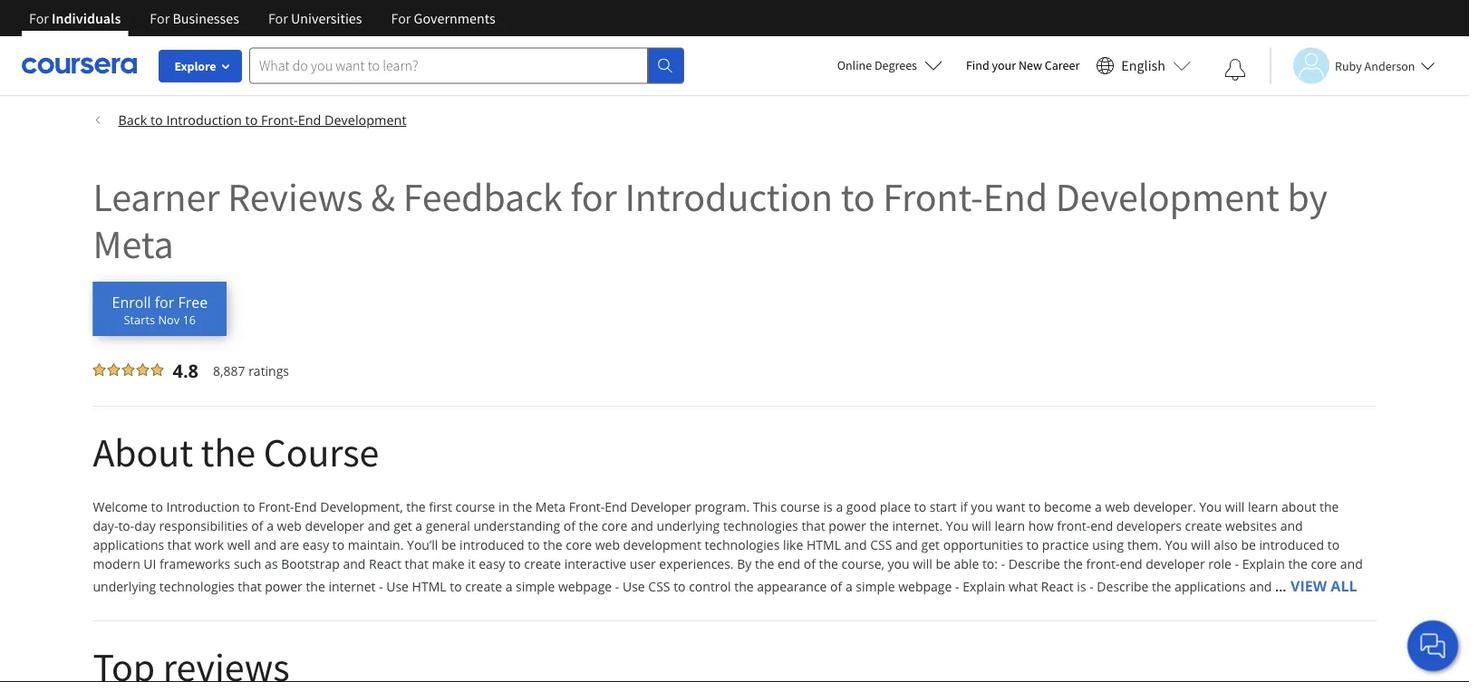 Task type: locate. For each thing, give the bounding box(es) containing it.
easy
[[303, 537, 329, 554], [479, 556, 506, 573]]

and down internet.
[[896, 537, 919, 554]]

of up such
[[251, 518, 263, 535]]

end
[[298, 111, 321, 129], [984, 171, 1048, 222], [294, 499, 317, 516], [605, 499, 628, 516]]

1 horizontal spatial meta
[[536, 499, 566, 516]]

will up websites
[[1226, 499, 1245, 516]]

describe up the what
[[1009, 556, 1061, 573]]

technologies up by
[[705, 537, 780, 554]]

front- down using at the bottom right of page
[[1087, 556, 1120, 573]]

easy right it
[[479, 556, 506, 573]]

by
[[1288, 171, 1328, 222]]

that down such
[[238, 579, 262, 596]]

course
[[264, 427, 379, 477]]

1 course from the left
[[456, 499, 496, 516]]

1 horizontal spatial create
[[524, 556, 561, 573]]

0 vertical spatial easy
[[303, 537, 329, 554]]

-
[[1002, 556, 1006, 573], [1236, 556, 1240, 573], [379, 579, 383, 596], [616, 579, 620, 596], [956, 579, 960, 596], [1090, 579, 1094, 596]]

that
[[802, 518, 826, 535], [168, 537, 191, 554], [405, 556, 429, 573], [238, 579, 262, 596]]

0 horizontal spatial filled star image
[[93, 364, 106, 376]]

0 horizontal spatial webpage
[[559, 579, 612, 596]]

you up also
[[1200, 499, 1223, 516]]

html
[[807, 537, 841, 554], [412, 579, 447, 596]]

for
[[571, 171, 617, 222], [155, 293, 174, 312]]

create down it
[[465, 579, 502, 596]]

1 vertical spatial you
[[947, 518, 969, 535]]

0 vertical spatial developer
[[305, 518, 365, 535]]

1 vertical spatial front-
[[1087, 556, 1120, 573]]

for for businesses
[[150, 9, 170, 27]]

filled star image
[[107, 364, 120, 376], [136, 364, 149, 376], [151, 364, 164, 376]]

a
[[836, 499, 844, 516], [1095, 499, 1103, 516], [267, 518, 274, 535], [416, 518, 423, 535], [506, 579, 513, 596], [846, 579, 853, 596]]

create
[[1186, 518, 1223, 535], [524, 556, 561, 573], [465, 579, 502, 596]]

0 vertical spatial meta
[[93, 219, 174, 269]]

0 horizontal spatial simple
[[516, 579, 555, 596]]

0 vertical spatial for
[[571, 171, 617, 222]]

you down the if
[[947, 518, 969, 535]]

as
[[265, 556, 278, 573]]

free
[[178, 293, 208, 312]]

technologies down this
[[724, 518, 799, 535]]

use
[[386, 579, 409, 596], [623, 579, 645, 596]]

development inside back to introduction to front-end development link
[[325, 111, 407, 129]]

is down practice
[[1078, 579, 1087, 596]]

become
[[1045, 499, 1092, 516]]

for left universities
[[268, 9, 288, 27]]

describe down using at the bottom right of page
[[1098, 579, 1149, 596]]

front- down the become
[[1058, 518, 1091, 535]]

0 vertical spatial is
[[824, 499, 833, 516]]

1 horizontal spatial get
[[922, 537, 940, 554]]

2 horizontal spatial core
[[1312, 556, 1338, 573]]

2 vertical spatial create
[[465, 579, 502, 596]]

1 horizontal spatial core
[[602, 518, 628, 535]]

0 horizontal spatial explain
[[963, 579, 1006, 596]]

introduced
[[460, 537, 525, 554], [1260, 537, 1325, 554]]

are
[[280, 537, 299, 554]]

banner navigation
[[15, 0, 510, 36]]

use right the internet on the bottom
[[386, 579, 409, 596]]

1 vertical spatial for
[[155, 293, 174, 312]]

0 vertical spatial react
[[369, 556, 402, 573]]

explain
[[1243, 556, 1286, 573], [963, 579, 1006, 596]]

1 vertical spatial applications
[[1175, 579, 1247, 596]]

0 horizontal spatial describe
[[1009, 556, 1061, 573]]

html right like
[[807, 537, 841, 554]]

0 vertical spatial web
[[1106, 499, 1131, 516]]

you right the if
[[972, 499, 993, 516]]

first
[[429, 499, 452, 516]]

english
[[1122, 57, 1166, 75]]

power down as
[[265, 579, 303, 596]]

you right them.
[[1166, 537, 1188, 554]]

3 for from the left
[[268, 9, 288, 27]]

show notifications image
[[1225, 59, 1247, 81]]

1 horizontal spatial easy
[[479, 556, 506, 573]]

1 horizontal spatial webpage
[[899, 579, 953, 596]]

2 vertical spatial you
[[1166, 537, 1188, 554]]

chevron left image
[[93, 115, 104, 126]]

end inside learner reviews & feedback for introduction to front-end development by meta
[[984, 171, 1048, 222]]

if
[[961, 499, 968, 516]]

2 simple from the left
[[856, 579, 896, 596]]

coursera image
[[22, 51, 137, 80]]

front-
[[1058, 518, 1091, 535], [1087, 556, 1120, 573]]

1 vertical spatial html
[[412, 579, 447, 596]]

0 horizontal spatial web
[[277, 518, 302, 535]]

for for universities
[[268, 9, 288, 27]]

create up also
[[1186, 518, 1223, 535]]

the down place
[[870, 518, 889, 535]]

get down internet.
[[922, 537, 940, 554]]

1 vertical spatial create
[[524, 556, 561, 573]]

use down user
[[623, 579, 645, 596]]

role
[[1209, 556, 1232, 573]]

0 vertical spatial describe
[[1009, 556, 1061, 573]]

that down you'll
[[405, 556, 429, 573]]

of
[[251, 518, 263, 535], [564, 518, 576, 535], [804, 556, 816, 573], [831, 579, 843, 596]]

power down good
[[829, 518, 867, 535]]

view all button
[[1290, 574, 1359, 599]]

meta inside learner reviews & feedback for introduction to front-end development by meta
[[93, 219, 174, 269]]

introduction
[[166, 111, 242, 129], [625, 171, 833, 222], [166, 499, 240, 516]]

filled star image
[[93, 364, 106, 376], [122, 364, 135, 376]]

css down user
[[649, 579, 671, 596]]

1 horizontal spatial you
[[1166, 537, 1188, 554]]

in
[[499, 499, 510, 516]]

back to introduction to front-end development
[[118, 111, 407, 129]]

1 horizontal spatial end
[[1091, 518, 1114, 535]]

explore button
[[159, 50, 242, 83]]

0 horizontal spatial learn
[[995, 518, 1026, 535]]

0 vertical spatial introduction
[[166, 111, 242, 129]]

for individuals
[[29, 9, 121, 27]]

1 vertical spatial explain
[[963, 579, 1006, 596]]

work
[[195, 537, 224, 554]]

0 horizontal spatial use
[[386, 579, 409, 596]]

2 filled star image from the left
[[136, 364, 149, 376]]

development,
[[320, 499, 403, 516]]

&
[[371, 171, 395, 222]]

1 vertical spatial learn
[[995, 518, 1026, 535]]

0 vertical spatial explain
[[1243, 556, 1286, 573]]

- right role
[[1236, 556, 1240, 573]]

developer
[[305, 518, 365, 535], [1146, 556, 1206, 573]]

of down course,
[[831, 579, 843, 596]]

get
[[394, 518, 412, 535], [922, 537, 940, 554]]

frameworks
[[160, 556, 231, 573]]

will
[[1226, 499, 1245, 516], [972, 518, 992, 535], [1192, 537, 1211, 554], [913, 556, 933, 573]]

development inside learner reviews & feedback for introduction to front-end development by meta
[[1056, 171, 1280, 222]]

1 introduced from the left
[[460, 537, 525, 554]]

able
[[954, 556, 980, 573]]

be up make
[[442, 537, 457, 554]]

want
[[997, 499, 1026, 516]]

day
[[135, 518, 156, 535]]

be down websites
[[1242, 537, 1257, 554]]

of up interactive
[[564, 518, 576, 535]]

web up interactive
[[595, 537, 620, 554]]

web up developers
[[1106, 499, 1131, 516]]

end up using at the bottom right of page
[[1091, 518, 1114, 535]]

you
[[972, 499, 993, 516], [888, 556, 910, 573]]

1 horizontal spatial developer
[[1146, 556, 1206, 573]]

- down able
[[956, 579, 960, 596]]

introduction inside welcome to introduction to front-end development, the first course in the meta front-end developer program.    this course is a good place to start if you want to become a web developer. you will learn about the day-to-day responsibilities of a web developer and get a general understanding of the core and underlying technologies that power the internet. you will learn how front-end developers create websites and applications that work well and are easy to maintain.   you'll be introduced to the core web development technologies like html and css and get opportunities to practice using them. you will also be introduced to modern ui frameworks such as bootstrap and react that make it easy to create interactive user experiences.   by the end of the course, you will be able to:  - describe the front-end developer role  - explain the core and underlying technologies that power the internet  - use html to create a simple webpage  - use css to control the appearance of a simple webpage  - explain what react is  - describe the applications and ... view all
[[166, 499, 240, 516]]

back
[[118, 111, 147, 129]]

course left in
[[456, 499, 496, 516]]

for inside learner reviews & feedback for introduction to front-end development by meta
[[571, 171, 617, 222]]

online degrees
[[838, 57, 918, 73]]

developer down them.
[[1146, 556, 1206, 573]]

find your new career
[[967, 57, 1080, 73]]

what
[[1009, 579, 1038, 596]]

2 for from the left
[[150, 9, 170, 27]]

course right this
[[781, 499, 821, 516]]

1 horizontal spatial simple
[[856, 579, 896, 596]]

place
[[880, 499, 911, 516]]

by
[[737, 556, 752, 573]]

power
[[829, 518, 867, 535], [265, 579, 303, 596]]

understanding
[[474, 518, 561, 535]]

1 vertical spatial introduction
[[625, 171, 833, 222]]

1 filled star image from the left
[[93, 364, 106, 376]]

end down them.
[[1120, 556, 1143, 573]]

1 vertical spatial css
[[649, 579, 671, 596]]

2 horizontal spatial filled star image
[[151, 364, 164, 376]]

meta
[[93, 219, 174, 269], [536, 499, 566, 516]]

web
[[1106, 499, 1131, 516], [277, 518, 302, 535], [595, 537, 620, 554]]

2 vertical spatial introduction
[[166, 499, 240, 516]]

3 filled star image from the left
[[151, 364, 164, 376]]

create down understanding
[[524, 556, 561, 573]]

core
[[602, 518, 628, 535], [566, 537, 592, 554], [1312, 556, 1338, 573]]

css up course,
[[871, 537, 893, 554]]

developers
[[1117, 518, 1182, 535]]

meta up understanding
[[536, 499, 566, 516]]

introduction up 'responsibilities'
[[166, 499, 240, 516]]

for left governments
[[391, 9, 411, 27]]

react down maintain.
[[369, 556, 402, 573]]

1 vertical spatial development
[[1056, 171, 1280, 222]]

1 vertical spatial you
[[888, 556, 910, 573]]

be
[[442, 537, 457, 554], [1242, 537, 1257, 554], [936, 556, 951, 573]]

for left individuals
[[29, 9, 49, 27]]

1 horizontal spatial power
[[829, 518, 867, 535]]

introduction for development
[[166, 111, 242, 129]]

0 horizontal spatial development
[[325, 111, 407, 129]]

1 horizontal spatial underlying
[[657, 518, 720, 535]]

2 introduced from the left
[[1260, 537, 1325, 554]]

the down understanding
[[543, 537, 563, 554]]

welcome
[[93, 499, 148, 516]]

individuals
[[52, 9, 121, 27]]

introduced up it
[[460, 537, 525, 554]]

is left good
[[824, 499, 833, 516]]

1 horizontal spatial filled star image
[[136, 364, 149, 376]]

introduction inside learner reviews & feedback for introduction to front-end development by meta
[[625, 171, 833, 222]]

the left first
[[406, 499, 426, 516]]

2 vertical spatial web
[[595, 537, 620, 554]]

using
[[1093, 537, 1125, 554]]

introduction down back to introduction to front-end development link
[[625, 171, 833, 222]]

0 vertical spatial you
[[1200, 499, 1223, 516]]

for for individuals
[[29, 9, 49, 27]]

learn down 'want'
[[995, 518, 1026, 535]]

0 vertical spatial you
[[972, 499, 993, 516]]

ruby anderson button
[[1270, 48, 1436, 84]]

will down internet.
[[913, 556, 933, 573]]

0 vertical spatial power
[[829, 518, 867, 535]]

end down like
[[778, 556, 801, 573]]

ruby anderson
[[1336, 58, 1416, 74]]

applications down to-
[[93, 537, 164, 554]]

developer down development,
[[305, 518, 365, 535]]

1 horizontal spatial filled star image
[[122, 364, 135, 376]]

1 horizontal spatial introduced
[[1260, 537, 1325, 554]]

2 horizontal spatial be
[[1242, 537, 1257, 554]]

underlying down modern
[[93, 579, 156, 596]]

front- inside learner reviews & feedback for introduction to front-end development by meta
[[883, 171, 984, 222]]

0 horizontal spatial css
[[649, 579, 671, 596]]

how
[[1029, 518, 1054, 535]]

ui
[[144, 556, 156, 573]]

0 horizontal spatial developer
[[305, 518, 365, 535]]

1 vertical spatial get
[[922, 537, 940, 554]]

explain down to:
[[963, 579, 1006, 596]]

to inside learner reviews & feedback for introduction to front-end development by meta
[[841, 171, 876, 222]]

0 horizontal spatial introduced
[[460, 537, 525, 554]]

0 horizontal spatial applications
[[93, 537, 164, 554]]

course
[[456, 499, 496, 516], [781, 499, 821, 516]]

1 vertical spatial easy
[[479, 556, 506, 573]]

0 horizontal spatial be
[[442, 537, 457, 554]]

front-
[[261, 111, 298, 129], [883, 171, 984, 222], [259, 499, 294, 516], [569, 499, 605, 516]]

react right the what
[[1042, 579, 1074, 596]]

web up are
[[277, 518, 302, 535]]

introduced down about
[[1260, 537, 1325, 554]]

underlying up 'development'
[[657, 518, 720, 535]]

1 vertical spatial meta
[[536, 499, 566, 516]]

...
[[1276, 578, 1287, 596]]

1 vertical spatial underlying
[[93, 579, 156, 596]]

anderson
[[1365, 58, 1416, 74]]

0 horizontal spatial core
[[566, 537, 592, 554]]

4 for from the left
[[391, 9, 411, 27]]

0 vertical spatial learn
[[1249, 499, 1279, 516]]

0 horizontal spatial is
[[824, 499, 833, 516]]

1 use from the left
[[386, 579, 409, 596]]

you'll
[[407, 537, 438, 554]]

meta up enroll on the top
[[93, 219, 174, 269]]

get up you'll
[[394, 518, 412, 535]]

0 horizontal spatial for
[[155, 293, 174, 312]]

for
[[29, 9, 49, 27], [150, 9, 170, 27], [268, 9, 288, 27], [391, 9, 411, 27]]

easy up bootstrap
[[303, 537, 329, 554]]

1 for from the left
[[29, 9, 49, 27]]

1 vertical spatial developer
[[1146, 556, 1206, 573]]

None search field
[[249, 48, 685, 84]]

technologies down frameworks
[[159, 579, 235, 596]]

1 vertical spatial describe
[[1098, 579, 1149, 596]]

2 filled star image from the left
[[122, 364, 135, 376]]

describe
[[1009, 556, 1061, 573], [1098, 579, 1149, 596]]

webpage down interactive
[[559, 579, 612, 596]]

0 horizontal spatial filled star image
[[107, 364, 120, 376]]

applications down role
[[1175, 579, 1247, 596]]

8,887
[[213, 363, 245, 380]]

you right course,
[[888, 556, 910, 573]]

learner
[[93, 171, 220, 222]]

responsibilities
[[159, 518, 248, 535]]

learn up websites
[[1249, 499, 1279, 516]]

0 vertical spatial get
[[394, 518, 412, 535]]

0 horizontal spatial power
[[265, 579, 303, 596]]

the down them.
[[1153, 579, 1172, 596]]

general
[[426, 518, 470, 535]]

businesses
[[173, 9, 239, 27]]

1 horizontal spatial describe
[[1098, 579, 1149, 596]]

a down course,
[[846, 579, 853, 596]]

internet.
[[893, 518, 943, 535]]

interactive
[[565, 556, 627, 573]]

and
[[368, 518, 390, 535], [631, 518, 654, 535], [1281, 518, 1304, 535], [254, 537, 277, 554], [845, 537, 867, 554], [896, 537, 919, 554], [343, 556, 366, 573], [1341, 556, 1364, 573], [1250, 579, 1273, 596]]

for left businesses
[[150, 9, 170, 27]]

a down understanding
[[506, 579, 513, 596]]

introduction for development,
[[166, 499, 240, 516]]



Task type: describe. For each thing, give the bounding box(es) containing it.
for for governments
[[391, 9, 411, 27]]

0 horizontal spatial you
[[888, 556, 910, 573]]

2 vertical spatial core
[[1312, 556, 1338, 573]]

chat with us image
[[1419, 632, 1448, 661]]

1 horizontal spatial you
[[972, 499, 993, 516]]

- down interactive
[[616, 579, 620, 596]]

2 webpage from the left
[[899, 579, 953, 596]]

development
[[624, 537, 702, 554]]

0 vertical spatial underlying
[[657, 518, 720, 535]]

the up 'responsibilities'
[[201, 427, 256, 477]]

and up all at the right of page
[[1341, 556, 1364, 573]]

and left ...
[[1250, 579, 1273, 596]]

a up you'll
[[416, 518, 423, 535]]

all
[[1332, 577, 1358, 596]]

2 horizontal spatial web
[[1106, 499, 1131, 516]]

1 horizontal spatial explain
[[1243, 556, 1286, 573]]

starts
[[124, 312, 155, 328]]

1 webpage from the left
[[559, 579, 612, 596]]

meta inside welcome to introduction to front-end development, the first course in the meta front-end developer program.    this course is a good place to start if you want to become a web developer. you will learn about the day-to-day responsibilities of a web developer and get a general understanding of the core and underlying technologies that power the internet. you will learn how front-end developers create websites and applications that work well and are easy to maintain.   you'll be introduced to the core web development technologies like html and css and get opportunities to practice using them. you will also be introduced to modern ui frameworks such as bootstrap and react that make it easy to create interactive user experiences.   by the end of the course, you will be able to:  - describe the front-end developer role  - explain the core and underlying technologies that power the internet  - use html to create a simple webpage  - use css to control the appearance of a simple webpage  - explain what react is  - describe the applications and ... view all
[[536, 499, 566, 516]]

about
[[93, 427, 193, 477]]

0 horizontal spatial html
[[412, 579, 447, 596]]

0 vertical spatial front-
[[1058, 518, 1091, 535]]

about the course
[[93, 427, 379, 477]]

a up as
[[267, 518, 274, 535]]

developer.
[[1134, 499, 1197, 516]]

internet
[[329, 579, 376, 596]]

modern
[[93, 556, 140, 573]]

2 vertical spatial technologies
[[159, 579, 235, 596]]

online degrees button
[[823, 45, 958, 85]]

good
[[847, 499, 877, 516]]

opportunities
[[944, 537, 1024, 554]]

1 horizontal spatial learn
[[1249, 499, 1279, 516]]

nov
[[158, 312, 180, 328]]

What do you want to learn? text field
[[249, 48, 648, 84]]

developer
[[631, 499, 692, 516]]

new
[[1019, 57, 1043, 73]]

the down bootstrap
[[306, 579, 325, 596]]

websites
[[1226, 518, 1278, 535]]

and up as
[[254, 537, 277, 554]]

a right the become
[[1095, 499, 1103, 516]]

welcome to introduction to front-end development, the first course in the meta front-end developer program.    this course is a good place to start if you want to become a web developer. you will learn about the day-to-day responsibilities of a web developer and get a general understanding of the core and underlying technologies that power the internet. you will learn how front-end developers create websites and applications that work well and are easy to maintain.   you'll be introduced to the core web development technologies like html and css and get opportunities to practice using them. you will also be introduced to modern ui frameworks such as bootstrap and react that make it easy to create interactive user experiences.   by the end of the course, you will be able to:  - describe the front-end developer role  - explain the core and underlying technologies that power the internet  - use html to create a simple webpage  - use css to control the appearance of a simple webpage  - explain what react is  - describe the applications and ... view all
[[93, 499, 1364, 596]]

the up interactive
[[579, 518, 598, 535]]

about
[[1282, 499, 1317, 516]]

- right the internet on the bottom
[[379, 579, 383, 596]]

for governments
[[391, 9, 496, 27]]

find
[[967, 57, 990, 73]]

for inside the enroll for free starts nov 16
[[155, 293, 174, 312]]

that up frameworks
[[168, 537, 191, 554]]

course,
[[842, 556, 885, 573]]

them.
[[1128, 537, 1163, 554]]

1 horizontal spatial be
[[936, 556, 951, 573]]

0 vertical spatial html
[[807, 537, 841, 554]]

will up opportunities at the right bottom
[[972, 518, 992, 535]]

enroll for free starts nov 16
[[112, 293, 208, 328]]

experiences.
[[660, 556, 734, 573]]

2 use from the left
[[623, 579, 645, 596]]

for businesses
[[150, 9, 239, 27]]

2 horizontal spatial you
[[1200, 499, 1223, 516]]

find your new career link
[[958, 54, 1089, 77]]

0 horizontal spatial underlying
[[93, 579, 156, 596]]

0 horizontal spatial get
[[394, 518, 412, 535]]

1 vertical spatial power
[[265, 579, 303, 596]]

ruby
[[1336, 58, 1363, 74]]

the right by
[[755, 556, 775, 573]]

1 vertical spatial web
[[277, 518, 302, 535]]

to:
[[983, 556, 998, 573]]

0 vertical spatial create
[[1186, 518, 1223, 535]]

1 vertical spatial core
[[566, 537, 592, 554]]

your
[[993, 57, 1017, 73]]

control
[[689, 579, 731, 596]]

bootstrap
[[281, 556, 340, 573]]

the down by
[[735, 579, 754, 596]]

user
[[630, 556, 656, 573]]

0 horizontal spatial create
[[465, 579, 502, 596]]

0 horizontal spatial end
[[778, 556, 801, 573]]

practice
[[1043, 537, 1090, 554]]

governments
[[414, 9, 496, 27]]

english button
[[1089, 36, 1199, 95]]

- right to:
[[1002, 556, 1006, 573]]

1 filled star image from the left
[[107, 364, 120, 376]]

start
[[930, 499, 957, 516]]

16
[[183, 312, 196, 328]]

the down practice
[[1064, 556, 1084, 573]]

like
[[783, 537, 804, 554]]

0 vertical spatial core
[[602, 518, 628, 535]]

reviews
[[228, 171, 363, 222]]

- down using at the bottom right of page
[[1090, 579, 1094, 596]]

0 horizontal spatial easy
[[303, 537, 329, 554]]

0 vertical spatial applications
[[93, 537, 164, 554]]

a left good
[[836, 499, 844, 516]]

that up like
[[802, 518, 826, 535]]

and up course,
[[845, 537, 867, 554]]

enroll
[[112, 293, 151, 312]]

2 horizontal spatial end
[[1120, 556, 1143, 573]]

the right about
[[1320, 499, 1340, 516]]

career
[[1045, 57, 1080, 73]]

back to introduction to front-end development link
[[93, 96, 1377, 130]]

1 vertical spatial is
[[1078, 579, 1087, 596]]

it
[[468, 556, 476, 573]]

1 horizontal spatial web
[[595, 537, 620, 554]]

universities
[[291, 9, 362, 27]]

2 course from the left
[[781, 499, 821, 516]]

will left also
[[1192, 537, 1211, 554]]

the left course,
[[819, 556, 839, 573]]

1 horizontal spatial applications
[[1175, 579, 1247, 596]]

0 horizontal spatial you
[[947, 518, 969, 535]]

and up maintain.
[[368, 518, 390, 535]]

1 simple from the left
[[516, 579, 555, 596]]

4.8
[[173, 359, 199, 384]]

and up the internet on the bottom
[[343, 556, 366, 573]]

0 vertical spatial css
[[871, 537, 893, 554]]

learner reviews & feedback for introduction to front-end development by meta
[[93, 171, 1328, 269]]

online
[[838, 57, 873, 73]]

0 vertical spatial technologies
[[724, 518, 799, 535]]

to-
[[118, 518, 135, 535]]

day-
[[93, 518, 118, 535]]

the up the view
[[1289, 556, 1308, 573]]

such
[[234, 556, 262, 573]]

1 vertical spatial technologies
[[705, 537, 780, 554]]

the right in
[[513, 499, 533, 516]]

and down about
[[1281, 518, 1304, 535]]

and down developer
[[631, 518, 654, 535]]

maintain.
[[348, 537, 404, 554]]

8,887 ratings
[[213, 363, 289, 380]]

program.
[[695, 499, 750, 516]]

of up appearance on the bottom right
[[804, 556, 816, 573]]

well
[[227, 537, 251, 554]]

1 vertical spatial react
[[1042, 579, 1074, 596]]

feedback
[[403, 171, 563, 222]]

appearance
[[757, 579, 827, 596]]

explore
[[175, 58, 216, 74]]

view
[[1291, 577, 1328, 596]]

make
[[432, 556, 465, 573]]

for universities
[[268, 9, 362, 27]]



Task type: vqa. For each thing, say whether or not it's contained in the screenshot.
leftmost easy
yes



